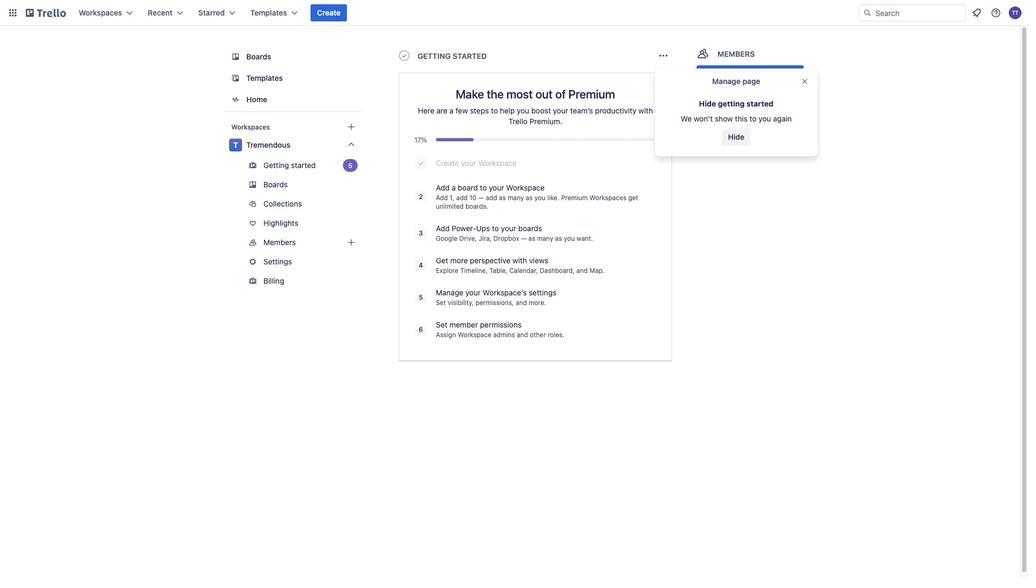 Task type: vqa. For each thing, say whether or not it's contained in the screenshot.


Task type: describe. For each thing, give the bounding box(es) containing it.
search image
[[864, 9, 872, 17]]

board
[[458, 184, 478, 192]]

help
[[500, 106, 515, 115]]

here
[[418, 106, 435, 115]]

hide getting started
[[700, 99, 774, 108]]

primary element
[[0, 0, 1029, 26]]

0 vertical spatial terry turtle (terryturtle) image
[[1010, 6, 1022, 19]]

explore
[[436, 267, 459, 274]]

billing
[[264, 277, 284, 286]]

jira,
[[479, 235, 492, 242]]

back to home image
[[26, 4, 66, 21]]

settings link
[[225, 253, 362, 271]]

most
[[507, 87, 533, 101]]

set member permissions assign workspace admins and other roles.
[[436, 321, 565, 339]]

1 vertical spatial boards
[[264, 180, 288, 189]]

to inside here are a few steps to help you boost your team's productivity with trello premium.
[[491, 106, 498, 115]]

10
[[470, 194, 477, 201]]

— for boards
[[521, 235, 527, 242]]

again
[[774, 114, 792, 123]]

few
[[456, 106, 468, 115]]

set inside manage your workspace's settings set visibility, permissions, and more.
[[436, 299, 446, 307]]

manage page
[[713, 77, 761, 86]]

0 vertical spatial boards
[[246, 52, 271, 61]]

with inside the get more perspective with views explore timeline, table, calendar, dashboard, and map.
[[513, 256, 527, 265]]

templates button
[[244, 4, 304, 21]]

workspace inside set member permissions assign workspace admins and other roles.
[[458, 331, 492, 339]]

boost
[[532, 106, 551, 115]]

getting
[[264, 161, 289, 170]]

permissions
[[480, 321, 522, 330]]

team's
[[571, 106, 594, 115]]

6
[[419, 326, 423, 333]]

invite people
[[728, 69, 773, 78]]

workspace's
[[483, 289, 527, 297]]

0 horizontal spatial started
[[291, 161, 316, 170]]

assign
[[436, 331, 456, 339]]

recent button
[[141, 4, 190, 21]]

create a workspace image
[[345, 121, 358, 133]]

create button
[[311, 4, 347, 21]]

members
[[718, 50, 755, 58]]

chestercheeetah (chestercheeetah) image
[[711, 87, 727, 103]]

premium.
[[530, 117, 563, 126]]

like.
[[548, 194, 560, 201]]

this
[[736, 114, 748, 123]]

home
[[246, 95, 267, 104]]

members link
[[225, 234, 362, 251]]

table,
[[490, 267, 508, 274]]

close popover image
[[801, 77, 810, 86]]

2 add from the left
[[486, 194, 498, 201]]

power-
[[452, 224, 477, 233]]

and inside set member permissions assign workspace admins and other roles.
[[517, 331, 528, 339]]

perspective
[[470, 256, 511, 265]]

you left again
[[759, 114, 772, 123]]

google
[[436, 235, 458, 242]]

as down boards
[[529, 235, 536, 242]]

add image
[[345, 236, 358, 249]]

your inside manage your workspace's settings set visibility, permissions, and more.
[[466, 289, 481, 297]]

add for add a board to your workspace
[[436, 184, 450, 192]]

get
[[436, 256, 449, 265]]

invite
[[728, 69, 747, 78]]

your inside add a board to your workspace add 1, add 10 — add as many as you like. premium workspaces get unlimited boards.
[[489, 184, 504, 192]]

getting
[[718, 99, 745, 108]]

and inside the get more perspective with views explore timeline, table, calendar, dashboard, and map.
[[577, 267, 588, 274]]

make
[[456, 87, 484, 101]]

highlights
[[264, 219, 299, 228]]

home image
[[229, 93, 242, 106]]

getting started
[[264, 161, 316, 170]]

views
[[529, 256, 549, 265]]

template board image
[[229, 72, 242, 85]]

roles.
[[548, 331, 565, 339]]

%
[[421, 136, 427, 144]]

2
[[419, 193, 423, 200]]

many inside add a board to your workspace add 1, add 10 — add as many as you like. premium workspaces get unlimited boards.
[[508, 194, 524, 201]]

0 vertical spatial premium
[[569, 87, 616, 101]]

1 boards link from the top
[[225, 47, 362, 66]]

to inside add power-ups to your boards google drive, jira, dropbox — as many as you want.
[[492, 224, 499, 233]]

hide for hide getting started
[[700, 99, 717, 108]]

members
[[264, 238, 296, 247]]

out
[[536, 87, 553, 101]]

as left 'like.'
[[526, 194, 533, 201]]

1 horizontal spatial workspaces
[[231, 123, 270, 131]]

steps
[[470, 106, 489, 115]]

add for add power-ups to your boards
[[436, 224, 450, 233]]

17
[[415, 136, 421, 144]]

trello
[[509, 117, 528, 126]]

you inside add a board to your workspace add 1, add 10 — add as many as you like. premium workspaces get unlimited boards.
[[535, 194, 546, 201]]

1,
[[450, 194, 455, 201]]

with inside here are a few steps to help you boost your team's productivity with trello premium.
[[639, 106, 653, 115]]

make the most out of premium
[[456, 87, 616, 101]]

settings
[[529, 289, 557, 297]]

tremendous
[[246, 141, 291, 150]]

manage for manage page
[[713, 77, 741, 86]]

get
[[629, 194, 639, 201]]

won't
[[694, 114, 713, 123]]

here are a few steps to help you boost your team's productivity with trello premium.
[[418, 106, 653, 126]]

your up board
[[461, 159, 476, 168]]

permissions,
[[476, 299, 514, 307]]

invite people button
[[697, 65, 804, 83]]

templates inside templates link
[[246, 74, 283, 83]]

unlimited
[[436, 203, 464, 210]]

home link
[[225, 90, 362, 109]]

workspaces button
[[72, 4, 139, 21]]

workspace inside add a board to your workspace add 1, add 10 — add as many as you like. premium workspaces get unlimited boards.
[[507, 184, 545, 192]]

workspaces inside dropdown button
[[79, 8, 122, 17]]



Task type: locate. For each thing, give the bounding box(es) containing it.
you inside add power-ups to your boards google drive, jira, dropbox — as many as you want.
[[564, 235, 575, 242]]

collections link
[[225, 196, 362, 213]]

recent
[[148, 8, 173, 17]]

getting started
[[418, 52, 487, 61]]

0 vertical spatial create
[[317, 8, 341, 17]]

workspaces inside add a board to your workspace add 1, add 10 — add as many as you like. premium workspaces get unlimited boards.
[[590, 194, 627, 201]]

0 horizontal spatial workspaces
[[79, 8, 122, 17]]

— inside add a board to your workspace add 1, add 10 — add as many as you like. premium workspaces get unlimited boards.
[[479, 194, 484, 201]]

2 set from the top
[[436, 321, 448, 330]]

3 add from the top
[[436, 224, 450, 233]]

other
[[530, 331, 546, 339]]

admins
[[494, 331, 515, 339]]

1 horizontal spatial with
[[639, 106, 653, 115]]

1 horizontal spatial many
[[537, 235, 554, 242]]

0 horizontal spatial 5
[[349, 162, 353, 169]]

many inside add power-ups to your boards google drive, jira, dropbox — as many as you want.
[[537, 235, 554, 242]]

your right board
[[489, 184, 504, 192]]

started up this
[[747, 99, 774, 108]]

ups
[[477, 224, 490, 233]]

to left help
[[491, 106, 498, 115]]

1 vertical spatial many
[[537, 235, 554, 242]]

1 horizontal spatial manage
[[713, 77, 741, 86]]

and left more. at bottom right
[[516, 299, 527, 307]]

productivity
[[596, 106, 637, 115]]

—
[[479, 194, 484, 201], [521, 235, 527, 242]]

to right board
[[480, 184, 487, 192]]

1 horizontal spatial —
[[521, 235, 527, 242]]

0 horizontal spatial many
[[508, 194, 524, 201]]

you inside here are a few steps to help you boost your team's productivity with trello premium.
[[517, 106, 530, 115]]

5
[[349, 162, 353, 169], [419, 294, 423, 301]]

0 horizontal spatial manage
[[436, 289, 464, 297]]

0 horizontal spatial add
[[457, 194, 468, 201]]

you up "trello"
[[517, 106, 530, 115]]

workspace
[[479, 159, 517, 168], [507, 184, 545, 192], [458, 331, 492, 339]]

workspaces
[[79, 8, 122, 17], [231, 123, 270, 131], [590, 194, 627, 201]]

and left map.
[[577, 267, 588, 274]]

we won't show this to you again
[[681, 114, 792, 123]]

hide inside button
[[729, 133, 745, 141]]

templates link
[[225, 69, 362, 88]]

0 vertical spatial 5
[[349, 162, 353, 169]]

are
[[437, 106, 448, 115]]

1 vertical spatial 5
[[419, 294, 423, 301]]

0 horizontal spatial hide
[[700, 99, 717, 108]]

you left 'like.'
[[535, 194, 546, 201]]

1 horizontal spatial add
[[486, 194, 498, 201]]

the
[[487, 87, 504, 101]]

0 vertical spatial and
[[577, 267, 588, 274]]

your up visibility,
[[466, 289, 481, 297]]

1 horizontal spatial started
[[747, 99, 774, 108]]

workspace down "trello"
[[479, 159, 517, 168]]

0 vertical spatial add
[[436, 184, 450, 192]]

get more perspective with views explore timeline, table, calendar, dashboard, and map.
[[436, 256, 605, 274]]

0 vertical spatial templates
[[251, 8, 287, 17]]

to inside add a board to your workspace add 1, add 10 — add as many as you like. premium workspaces get unlimited boards.
[[480, 184, 487, 192]]

0 vertical spatial set
[[436, 299, 446, 307]]

1 vertical spatial terry turtle (terryturtle) image
[[697, 87, 713, 103]]

your inside here are a few steps to help you boost your team's productivity with trello premium.
[[553, 106, 569, 115]]

drive,
[[460, 235, 477, 242]]

— for workspace
[[479, 194, 484, 201]]

0 vertical spatial workspaces
[[79, 8, 122, 17]]

we
[[681, 114, 692, 123]]

0 vertical spatial hide
[[700, 99, 717, 108]]

1 horizontal spatial hide
[[729, 133, 745, 141]]

create inside create button
[[317, 8, 341, 17]]

0 vertical spatial manage
[[713, 77, 741, 86]]

terry turtle (terryturtle) image up won't
[[697, 87, 713, 103]]

dashboard,
[[540, 267, 575, 274]]

add a board to your workspace add 1, add 10 — add as many as you like. premium workspaces get unlimited boards.
[[436, 184, 639, 210]]

of
[[556, 87, 566, 101]]

people
[[749, 69, 773, 78]]

boards right board image at left top
[[246, 52, 271, 61]]

0 vertical spatial a
[[450, 106, 454, 115]]

0 horizontal spatial —
[[479, 194, 484, 201]]

1 set from the top
[[436, 299, 446, 307]]

1 vertical spatial premium
[[562, 194, 588, 201]]

4
[[419, 261, 423, 269]]

2 horizontal spatial workspaces
[[590, 194, 627, 201]]

— inside add power-ups to your boards google drive, jira, dropbox — as many as you want.
[[521, 235, 527, 242]]

more.
[[529, 299, 547, 307]]

5 up 6
[[419, 294, 423, 301]]

create for create your workspace
[[436, 159, 459, 168]]

hide
[[700, 99, 717, 108], [729, 133, 745, 141]]

boards
[[519, 224, 543, 233]]

0 vertical spatial workspace
[[479, 159, 517, 168]]

— down boards
[[521, 235, 527, 242]]

as
[[499, 194, 506, 201], [526, 194, 533, 201], [529, 235, 536, 242], [556, 235, 562, 242]]

member
[[450, 321, 478, 330]]

manage for manage your workspace's settings set visibility, permissions, and more.
[[436, 289, 464, 297]]

1 vertical spatial and
[[516, 299, 527, 307]]

2 add from the top
[[436, 194, 448, 201]]

set up assign
[[436, 321, 448, 330]]

2 vertical spatial add
[[436, 224, 450, 233]]

you left want.
[[564, 235, 575, 242]]

as left want.
[[556, 235, 562, 242]]

manage
[[713, 77, 741, 86], [436, 289, 464, 297]]

0 vertical spatial many
[[508, 194, 524, 201]]

boards
[[246, 52, 271, 61], [264, 180, 288, 189]]

premium up the team's
[[569, 87, 616, 101]]

started right getting
[[291, 161, 316, 170]]

1 vertical spatial create
[[436, 159, 459, 168]]

and left other
[[517, 331, 528, 339]]

add power-ups to your boards google drive, jira, dropbox — as many as you want.
[[436, 224, 593, 242]]

templates up home
[[246, 74, 283, 83]]

timeline,
[[461, 267, 488, 274]]

add up google
[[436, 224, 450, 233]]

1 vertical spatial set
[[436, 321, 448, 330]]

create for create
[[317, 8, 341, 17]]

create your workspace
[[436, 159, 517, 168]]

a inside here are a few steps to help you boost your team's productivity with trello premium.
[[450, 106, 454, 115]]

board image
[[229, 50, 242, 63]]

1 vertical spatial manage
[[436, 289, 464, 297]]

0 horizontal spatial with
[[513, 256, 527, 265]]

many down boards
[[537, 235, 554, 242]]

collections
[[264, 200, 302, 208]]

more
[[451, 256, 468, 265]]

1 vertical spatial boards link
[[225, 176, 362, 193]]

1 horizontal spatial 5
[[419, 294, 423, 301]]

manage inside manage your workspace's settings set visibility, permissions, and more.
[[436, 289, 464, 297]]

page
[[743, 77, 761, 86]]

1 horizontal spatial create
[[436, 159, 459, 168]]

create
[[317, 8, 341, 17], [436, 159, 459, 168]]

0 vertical spatial with
[[639, 106, 653, 115]]

0 horizontal spatial terry turtle (terryturtle) image
[[697, 87, 713, 103]]

17 %
[[415, 136, 427, 144]]

0 vertical spatial boards link
[[225, 47, 362, 66]]

highlights link
[[225, 215, 362, 232]]

templates right starred dropdown button
[[251, 8, 287, 17]]

add up unlimited
[[436, 184, 450, 192]]

templates
[[251, 8, 287, 17], [246, 74, 283, 83]]

t
[[233, 141, 238, 150]]

2 vertical spatial workspaces
[[590, 194, 627, 201]]

1 add from the top
[[436, 184, 450, 192]]

2 boards link from the top
[[225, 176, 362, 193]]

terry turtle (terryturtle) image right the open information menu icon
[[1010, 6, 1022, 19]]

a up 1,
[[452, 184, 456, 192]]

add inside add power-ups to your boards google drive, jira, dropbox — as many as you want.
[[436, 224, 450, 233]]

add up boards.
[[486, 194, 498, 201]]

show
[[715, 114, 733, 123]]

1 add from the left
[[457, 194, 468, 201]]

0 vertical spatial started
[[747, 99, 774, 108]]

1 vertical spatial hide
[[729, 133, 745, 141]]

a right are
[[450, 106, 454, 115]]

hide button
[[722, 129, 751, 146]]

1 vertical spatial add
[[436, 194, 448, 201]]

boards link up templates link
[[225, 47, 362, 66]]

premium
[[569, 87, 616, 101], [562, 194, 588, 201]]

your inside add power-ups to your boards google drive, jira, dropbox — as many as you want.
[[501, 224, 517, 233]]

terry turtle (terryturtle) image
[[1010, 6, 1022, 19], [697, 87, 713, 103]]

your
[[553, 106, 569, 115], [461, 159, 476, 168], [489, 184, 504, 192], [501, 224, 517, 233], [466, 289, 481, 297]]

to right ups at the left
[[492, 224, 499, 233]]

1 vertical spatial —
[[521, 235, 527, 242]]

visibility,
[[448, 299, 474, 307]]

2 vertical spatial and
[[517, 331, 528, 339]]

premium right 'like.'
[[562, 194, 588, 201]]

workspace down member
[[458, 331, 492, 339]]

templates inside templates dropdown button
[[251, 8, 287, 17]]

1 vertical spatial workspaces
[[231, 123, 270, 131]]

hide for hide
[[729, 133, 745, 141]]

3
[[419, 229, 423, 237]]

add
[[436, 184, 450, 192], [436, 194, 448, 201], [436, 224, 450, 233]]

with right productivity
[[639, 106, 653, 115]]

billing link
[[225, 273, 362, 290]]

and inside manage your workspace's settings set visibility, permissions, and more.
[[516, 299, 527, 307]]

to right this
[[750, 114, 757, 123]]

0 vertical spatial —
[[479, 194, 484, 201]]

1 horizontal spatial terry turtle (terryturtle) image
[[1010, 6, 1022, 19]]

manage your workspace's settings set visibility, permissions, and more.
[[436, 289, 557, 307]]

many up boards
[[508, 194, 524, 201]]

a inside add a board to your workspace add 1, add 10 — add as many as you like. premium workspaces get unlimited boards.
[[452, 184, 456, 192]]

5 down create a workspace icon
[[349, 162, 353, 169]]

1 vertical spatial started
[[291, 161, 316, 170]]

manage up visibility,
[[436, 289, 464, 297]]

started
[[747, 99, 774, 108], [291, 161, 316, 170]]

open information menu image
[[991, 8, 1002, 18]]

1 vertical spatial workspace
[[507, 184, 545, 192]]

Search field
[[872, 5, 966, 21]]

boards link up collections link
[[225, 176, 362, 193]]

started
[[453, 52, 487, 61]]

getting
[[418, 52, 451, 61]]

add left 1,
[[436, 194, 448, 201]]

want.
[[577, 235, 593, 242]]

— right 10
[[479, 194, 484, 201]]

with up calendar,
[[513, 256, 527, 265]]

0 notifications image
[[971, 6, 984, 19]]

settings
[[264, 257, 292, 266]]

premium inside add a board to your workspace add 1, add 10 — add as many as you like. premium workspaces get unlimited boards.
[[562, 194, 588, 201]]

1 vertical spatial with
[[513, 256, 527, 265]]

workspace up boards
[[507, 184, 545, 192]]

hide up won't
[[700, 99, 717, 108]]

starred button
[[192, 4, 242, 21]]

add right 1,
[[457, 194, 468, 201]]

1 vertical spatial templates
[[246, 74, 283, 83]]

as right 10
[[499, 194, 506, 201]]

0 horizontal spatial create
[[317, 8, 341, 17]]

2 vertical spatial workspace
[[458, 331, 492, 339]]

starred
[[198, 8, 225, 17]]

hide down we won't show this to you again
[[729, 133, 745, 141]]

boards.
[[466, 203, 489, 210]]

manage up "chestercheeetah (chestercheeetah)" image
[[713, 77, 741, 86]]

your up dropbox
[[501, 224, 517, 233]]

map.
[[590, 267, 605, 274]]

set left visibility,
[[436, 299, 446, 307]]

boards down getting
[[264, 180, 288, 189]]

dropbox
[[494, 235, 520, 242]]

1 vertical spatial a
[[452, 184, 456, 192]]

you
[[517, 106, 530, 115], [759, 114, 772, 123], [535, 194, 546, 201], [564, 235, 575, 242]]

set inside set member permissions assign workspace admins and other roles.
[[436, 321, 448, 330]]

to
[[491, 106, 498, 115], [750, 114, 757, 123], [480, 184, 487, 192], [492, 224, 499, 233]]

your down of
[[553, 106, 569, 115]]



